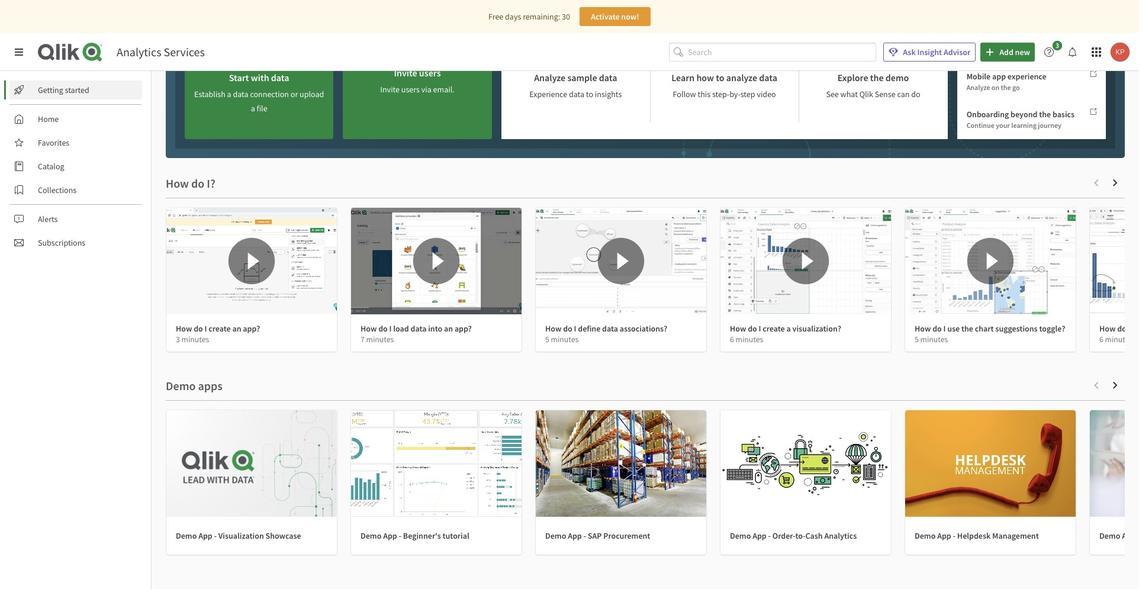 Task type: vqa. For each thing, say whether or not it's contained in the screenshot.
the middle Sales
no



Task type: describe. For each thing, give the bounding box(es) containing it.
follow
[[673, 89, 696, 99]]

how do i int 6 minutes
[[1099, 323, 1139, 345]]

invite users invite users via email.
[[380, 67, 455, 95]]

or
[[291, 89, 298, 99]]

getting
[[38, 85, 63, 95]]

connection
[[250, 89, 289, 99]]

qlik
[[859, 89, 873, 99]]

demo app - order-to-cash analytics
[[730, 531, 857, 541]]

this
[[698, 89, 711, 99]]

demo app - pharma sales image
[[1090, 410, 1139, 517]]

showcase
[[266, 531, 301, 541]]

toggle?
[[1039, 323, 1065, 334]]

create for a
[[763, 323, 785, 334]]

demo
[[886, 72, 909, 83]]

do for how do i int
[[1117, 323, 1127, 334]]

the inside how do i use the chart suggestions toggle? 5 minutes
[[962, 323, 973, 334]]

catalog link
[[9, 157, 142, 176]]

how do i use the chart suggestions toggle? 5 minutes
[[915, 323, 1065, 345]]

ask insight advisor button
[[884, 43, 976, 62]]

demo app - helpdesk management
[[915, 531, 1039, 541]]

add new button
[[981, 43, 1035, 62]]

demo app - helpdesk management image
[[905, 410, 1076, 517]]

a for how
[[787, 323, 791, 334]]

i for how do i create an app?
[[205, 323, 207, 334]]

add
[[1000, 47, 1014, 57]]

- for helpdesk
[[953, 531, 956, 541]]

step
[[741, 89, 755, 99]]

activate now!
[[591, 11, 639, 22]]

home link
[[9, 110, 142, 128]]

7
[[361, 335, 365, 345]]

how do i create an app? element
[[176, 323, 260, 334]]

0 vertical spatial invite
[[394, 67, 417, 79]]

visualization?
[[793, 323, 841, 334]]

experience
[[1008, 71, 1047, 82]]

data down sample
[[569, 89, 584, 99]]

kendall parks image
[[1111, 43, 1130, 62]]

your
[[996, 121, 1010, 130]]

data inside how do i define data associations? 5 minutes
[[602, 323, 618, 334]]

into
[[428, 323, 442, 334]]

how for how do i define data associations?
[[545, 323, 562, 334]]

home
[[38, 114, 59, 124]]

to-
[[795, 531, 806, 541]]

to inside learn how to analyze data follow this step-by-step video
[[716, 72, 724, 83]]

what
[[841, 89, 858, 99]]

how do i create an app? 3 minutes
[[176, 323, 260, 345]]

favorites
[[38, 137, 69, 148]]

free
[[489, 11, 503, 22]]

minutes inside how do i use the chart suggestions toggle? 5 minutes
[[920, 335, 948, 345]]

days
[[505, 11, 521, 22]]

upload
[[300, 89, 324, 99]]

how do i define data associations? image
[[536, 208, 706, 314]]

catalog
[[38, 161, 64, 172]]

how for how do i create a visualization?
[[730, 323, 746, 334]]

explore
[[838, 72, 868, 83]]

procurement
[[603, 531, 650, 541]]

see
[[826, 89, 839, 99]]

how for how do i use the chart suggestions toggle?
[[915, 323, 931, 334]]

an inside how do i create an app? 3 minutes
[[232, 323, 241, 334]]

onboarding beyond the basics continue your learning journey
[[967, 109, 1075, 130]]

load
[[393, 323, 409, 334]]

5 inside how do i use the chart suggestions toggle? 5 minutes
[[915, 335, 919, 345]]

how for how do i create an app?
[[176, 323, 192, 334]]

demo for demo app - helpdesk management
[[915, 531, 936, 541]]

demo app -
[[1099, 531, 1139, 541]]

analyze
[[726, 72, 757, 83]]

6 app from the left
[[1122, 531, 1136, 541]]

continue
[[967, 121, 995, 130]]

app
[[992, 71, 1006, 82]]

video
[[757, 89, 776, 99]]

minutes inside how do i int 6 minutes
[[1105, 335, 1133, 345]]

getting started
[[38, 85, 89, 95]]

- for order-
[[768, 531, 771, 541]]

data inside how do i load data into an app? 7 minutes
[[411, 323, 427, 334]]

app for beginner's
[[383, 531, 397, 541]]

activate now! link
[[580, 7, 651, 26]]

5 inside how do i define data associations? 5 minutes
[[545, 335, 549, 345]]

how do i load data into an app? element
[[361, 323, 472, 334]]

app for order-
[[753, 531, 767, 541]]

journey
[[1038, 121, 1062, 130]]

analyze inside mobile app experience analyze on the go
[[967, 83, 990, 92]]

app for helpdesk
[[937, 531, 951, 541]]

create for an
[[209, 323, 231, 334]]

0 vertical spatial users
[[419, 67, 441, 79]]

to inside analyze sample data experience data to insights
[[586, 89, 593, 99]]

can
[[897, 89, 910, 99]]

do for how do i load data into an app?
[[378, 323, 388, 334]]

how for how do i int
[[1099, 323, 1116, 334]]

how do i define data associations? element
[[545, 323, 667, 334]]

- for visualization
[[214, 531, 217, 541]]

searchbar element
[[669, 42, 876, 62]]

analyze sample data experience data to insights
[[529, 72, 622, 99]]

establish
[[194, 89, 225, 99]]

services
[[164, 44, 205, 59]]

demo app - order-to-cash analytics image
[[721, 410, 891, 517]]

app for sap
[[568, 531, 582, 541]]

associations?
[[620, 323, 667, 334]]

insights
[[595, 89, 622, 99]]

with
[[251, 72, 269, 83]]

3 button
[[1040, 41, 1066, 62]]

30
[[562, 11, 570, 22]]

start with data establish a data connection or upload a file
[[194, 72, 324, 114]]

how do i create a visualization? 6 minutes
[[730, 323, 841, 345]]

step-
[[712, 89, 730, 99]]

on
[[992, 83, 1000, 92]]

mobile
[[967, 71, 991, 82]]

how
[[697, 72, 714, 83]]

app for visualization
[[198, 531, 212, 541]]

i for how do i int
[[1128, 323, 1131, 334]]

how do i use the chart suggestions toggle? element
[[915, 323, 1065, 334]]

demo app - visualization showcase
[[176, 531, 301, 541]]

how do i create an app? image
[[166, 208, 337, 314]]

app? inside how do i load data into an app? 7 minutes
[[455, 323, 472, 334]]

experience
[[529, 89, 567, 99]]



Task type: locate. For each thing, give the bounding box(es) containing it.
6 how from the left
[[1099, 323, 1116, 334]]

1 horizontal spatial an
[[444, 323, 453, 334]]

- for sap
[[584, 531, 586, 541]]

i inside how do i define data associations? 5 minutes
[[574, 323, 576, 334]]

minutes
[[182, 335, 209, 345], [366, 335, 394, 345], [551, 335, 579, 345], [736, 335, 763, 345], [920, 335, 948, 345], [1105, 335, 1133, 345]]

0 horizontal spatial 5
[[545, 335, 549, 345]]

6
[[730, 335, 734, 345], [1099, 335, 1104, 345]]

1 - from the left
[[214, 531, 217, 541]]

3 inside dropdown button
[[1056, 41, 1059, 50]]

beyond
[[1011, 109, 1038, 120]]

2 create from the left
[[763, 323, 785, 334]]

the left the go
[[1001, 83, 1011, 92]]

0 vertical spatial 3
[[1056, 41, 1059, 50]]

6 minutes from the left
[[1105, 335, 1133, 345]]

suggestions
[[995, 323, 1038, 334]]

data up connection
[[271, 72, 289, 83]]

2 5 from the left
[[915, 335, 919, 345]]

helpdesk
[[957, 531, 991, 541]]

1 vertical spatial analytics
[[824, 531, 857, 541]]

5 how from the left
[[915, 323, 931, 334]]

i inside how do i create an app? 3 minutes
[[205, 323, 207, 334]]

the inside onboarding beyond the basics continue your learning journey
[[1039, 109, 1051, 120]]

i for how do i load data into an app?
[[389, 323, 392, 334]]

2 app from the left
[[383, 531, 397, 541]]

1 vertical spatial to
[[586, 89, 593, 99]]

0 horizontal spatial analyze
[[534, 72, 566, 83]]

do inside how do i define data associations? 5 minutes
[[563, 323, 572, 334]]

create inside how do i create a visualization? 6 minutes
[[763, 323, 785, 334]]

to down sample
[[586, 89, 593, 99]]

demo for demo app - visualization showcase
[[176, 531, 197, 541]]

2 app? from the left
[[455, 323, 472, 334]]

file
[[257, 103, 267, 114]]

onboarding
[[967, 109, 1009, 120]]

an inside how do i load data into an app? 7 minutes
[[444, 323, 453, 334]]

collections
[[38, 185, 76, 195]]

i for how do i create a visualization?
[[759, 323, 761, 334]]

6 demo from the left
[[1099, 531, 1120, 541]]

sap
[[588, 531, 602, 541]]

app? inside how do i create an app? 3 minutes
[[243, 323, 260, 334]]

1 minutes from the left
[[182, 335, 209, 345]]

2 demo from the left
[[361, 531, 382, 541]]

0 horizontal spatial create
[[209, 323, 231, 334]]

a left visualization?
[[787, 323, 791, 334]]

use
[[947, 323, 960, 334]]

data
[[271, 72, 289, 83], [599, 72, 617, 83], [759, 72, 777, 83], [233, 89, 248, 99], [569, 89, 584, 99], [411, 323, 427, 334], [602, 323, 618, 334]]

3 inside how do i create an app? 3 minutes
[[176, 335, 180, 345]]

do for how do i create an app?
[[194, 323, 203, 334]]

1 vertical spatial a
[[251, 103, 255, 114]]

analyze
[[534, 72, 566, 83], [967, 83, 990, 92]]

users left the via
[[401, 84, 420, 95]]

cash
[[806, 531, 823, 541]]

6 inside how do i int 6 minutes
[[1099, 335, 1104, 345]]

1 vertical spatial invite
[[380, 84, 400, 95]]

chart
[[975, 323, 994, 334]]

2 horizontal spatial a
[[787, 323, 791, 334]]

1 an from the left
[[232, 323, 241, 334]]

3 - from the left
[[584, 531, 586, 541]]

the up journey
[[1039, 109, 1051, 120]]

i for how do i define data associations?
[[574, 323, 576, 334]]

minutes inside how do i create a visualization? 6 minutes
[[736, 335, 763, 345]]

3 demo from the left
[[545, 531, 566, 541]]

demo app - beginner's tutorial
[[361, 531, 469, 541]]

- for beginner's
[[399, 531, 401, 541]]

0 horizontal spatial to
[[586, 89, 593, 99]]

2 how from the left
[[361, 323, 377, 334]]

close sidebar menu image
[[14, 47, 24, 57]]

5 demo from the left
[[915, 531, 936, 541]]

a left file
[[251, 103, 255, 114]]

i inside how do i create a visualization? 6 minutes
[[759, 323, 761, 334]]

invite
[[394, 67, 417, 79], [380, 84, 400, 95]]

app
[[198, 531, 212, 541], [383, 531, 397, 541], [568, 531, 582, 541], [753, 531, 767, 541], [937, 531, 951, 541], [1122, 531, 1136, 541]]

minutes inside how do i define data associations? 5 minutes
[[551, 335, 579, 345]]

subscriptions link
[[9, 233, 142, 252]]

3 right "new"
[[1056, 41, 1059, 50]]

2 6 from the left
[[1099, 335, 1104, 345]]

favorites link
[[9, 133, 142, 152]]

getting started link
[[9, 81, 142, 99]]

ask
[[903, 47, 916, 57]]

activate
[[591, 11, 620, 22]]

data inside learn how to analyze data follow this step-by-step video
[[759, 72, 777, 83]]

analytics services
[[117, 44, 205, 59]]

management
[[992, 531, 1039, 541]]

how
[[176, 323, 192, 334], [361, 323, 377, 334], [545, 323, 562, 334], [730, 323, 746, 334], [915, 323, 931, 334], [1099, 323, 1116, 334]]

the inside explore the demo see what qlik sense can do
[[870, 72, 884, 83]]

demo app - sap procurement image
[[536, 410, 706, 517]]

do inside how do i create an app? 3 minutes
[[194, 323, 203, 334]]

1 horizontal spatial 3
[[1056, 41, 1059, 50]]

do inside how do i load data into an app? 7 minutes
[[378, 323, 388, 334]]

demo for demo app - order-to-cash analytics
[[730, 531, 751, 541]]

1 i from the left
[[205, 323, 207, 334]]

1 vertical spatial 3
[[176, 335, 180, 345]]

3 minutes from the left
[[551, 335, 579, 345]]

6 down how do i interact with visualizations? element
[[1099, 335, 1104, 345]]

data down start
[[233, 89, 248, 99]]

do inside how do i int 6 minutes
[[1117, 323, 1127, 334]]

1 horizontal spatial 6
[[1099, 335, 1104, 345]]

6 - from the left
[[1138, 531, 1139, 541]]

a for start
[[227, 89, 231, 99]]

data left into
[[411, 323, 427, 334]]

0 horizontal spatial 6
[[730, 335, 734, 345]]

demo
[[176, 531, 197, 541], [361, 531, 382, 541], [545, 531, 566, 541], [730, 531, 751, 541], [915, 531, 936, 541], [1099, 531, 1120, 541]]

i inside how do i int 6 minutes
[[1128, 323, 1131, 334]]

email.
[[433, 84, 455, 95]]

4 demo from the left
[[730, 531, 751, 541]]

visualization
[[218, 531, 264, 541]]

0 vertical spatial a
[[227, 89, 231, 99]]

sense
[[875, 89, 896, 99]]

Search text field
[[688, 42, 876, 62]]

1 create from the left
[[209, 323, 231, 334]]

1 horizontal spatial 5
[[915, 335, 919, 345]]

do inside how do i create a visualization? 6 minutes
[[748, 323, 757, 334]]

0 vertical spatial to
[[716, 72, 724, 83]]

1 how from the left
[[176, 323, 192, 334]]

users
[[419, 67, 441, 79], [401, 84, 420, 95]]

how do i create a visualization? image
[[721, 208, 891, 314]]

demo for demo app - beginner's tutorial
[[361, 531, 382, 541]]

analyze up experience
[[534, 72, 566, 83]]

1 vertical spatial users
[[401, 84, 420, 95]]

analyze down mobile
[[967, 83, 990, 92]]

minutes down "define"
[[551, 335, 579, 345]]

1 horizontal spatial app?
[[455, 323, 472, 334]]

data up video
[[759, 72, 777, 83]]

0 horizontal spatial an
[[232, 323, 241, 334]]

explore the demo see what qlik sense can do
[[826, 72, 920, 99]]

how do i load data into an app? 7 minutes
[[361, 323, 472, 345]]

minutes down how do i interact with visualizations? element
[[1105, 335, 1133, 345]]

analytics left "services"
[[117, 44, 161, 59]]

data right "define"
[[602, 323, 618, 334]]

analytics services element
[[117, 44, 205, 59]]

insight
[[917, 47, 942, 57]]

do inside explore the demo see what qlik sense can do
[[911, 89, 920, 99]]

5 minutes from the left
[[920, 335, 948, 345]]

1 horizontal spatial a
[[251, 103, 255, 114]]

alerts link
[[9, 210, 142, 229]]

0 horizontal spatial 3
[[176, 335, 180, 345]]

4 minutes from the left
[[736, 335, 763, 345]]

create inside how do i create an app? 3 minutes
[[209, 323, 231, 334]]

5 i from the left
[[943, 323, 946, 334]]

demo app - beginner's tutorial image
[[351, 410, 522, 517]]

by-
[[730, 89, 741, 99]]

analytics right the cash
[[824, 531, 857, 541]]

how inside how do i define data associations? 5 minutes
[[545, 323, 562, 334]]

how do i use the chart suggestions toggle? image
[[905, 208, 1076, 314]]

create
[[209, 323, 231, 334], [763, 323, 785, 334]]

0 horizontal spatial a
[[227, 89, 231, 99]]

6 down "how do i create a visualization?" element
[[730, 335, 734, 345]]

4 app from the left
[[753, 531, 767, 541]]

to
[[716, 72, 724, 83], [586, 89, 593, 99]]

0 horizontal spatial analytics
[[117, 44, 161, 59]]

started
[[65, 85, 89, 95]]

sample
[[567, 72, 597, 83]]

1 6 from the left
[[730, 335, 734, 345]]

beginner's
[[403, 531, 441, 541]]

i inside how do i load data into an app? 7 minutes
[[389, 323, 392, 334]]

add new
[[1000, 47, 1030, 57]]

how do i create a visualization? element
[[730, 323, 841, 334]]

advisor
[[944, 47, 971, 57]]

2 vertical spatial a
[[787, 323, 791, 334]]

minutes inside how do i create an app? 3 minutes
[[182, 335, 209, 345]]

1 app? from the left
[[243, 323, 260, 334]]

a inside how do i create a visualization? 6 minutes
[[787, 323, 791, 334]]

free days remaining: 30
[[489, 11, 570, 22]]

how inside how do i create an app? 3 minutes
[[176, 323, 192, 334]]

4 how from the left
[[730, 323, 746, 334]]

0 vertical spatial analytics
[[117, 44, 161, 59]]

analyze inside analyze sample data experience data to insights
[[534, 72, 566, 83]]

2 an from the left
[[444, 323, 453, 334]]

how inside how do i load data into an app? 7 minutes
[[361, 323, 377, 334]]

3 i from the left
[[574, 323, 576, 334]]

new
[[1015, 47, 1030, 57]]

5 app from the left
[[937, 531, 951, 541]]

learning
[[1011, 121, 1037, 130]]

3 down how do i create an app? "element" at the bottom of the page
[[176, 335, 180, 345]]

1 demo from the left
[[176, 531, 197, 541]]

navigation pane element
[[0, 76, 151, 257]]

2 i from the left
[[389, 323, 392, 334]]

collections link
[[9, 181, 142, 200]]

demo app - sap procurement
[[545, 531, 650, 541]]

via
[[421, 84, 432, 95]]

i for how do i use the chart suggestions toggle?
[[943, 323, 946, 334]]

1 horizontal spatial analyze
[[967, 83, 990, 92]]

how inside how do i create a visualization? 6 minutes
[[730, 323, 746, 334]]

4 i from the left
[[759, 323, 761, 334]]

5 - from the left
[[953, 531, 956, 541]]

define
[[578, 323, 601, 334]]

do for how do i use the chart suggestions toggle?
[[933, 323, 942, 334]]

how inside how do i use the chart suggestions toggle? 5 minutes
[[915, 323, 931, 334]]

data up insights
[[599, 72, 617, 83]]

to right how
[[716, 72, 724, 83]]

minutes right 7
[[366, 335, 394, 345]]

demo for demo app -
[[1099, 531, 1120, 541]]

i inside how do i use the chart suggestions toggle? 5 minutes
[[943, 323, 946, 334]]

alerts
[[38, 214, 58, 224]]

1 horizontal spatial create
[[763, 323, 785, 334]]

now!
[[621, 11, 639, 22]]

3
[[1056, 41, 1059, 50], [176, 335, 180, 345]]

demo for demo app - sap procurement
[[545, 531, 566, 541]]

2 - from the left
[[399, 531, 401, 541]]

remaining:
[[523, 11, 560, 22]]

how for how do i load data into an app?
[[361, 323, 377, 334]]

3 how from the left
[[545, 323, 562, 334]]

start
[[229, 72, 249, 83]]

a down start
[[227, 89, 231, 99]]

do for how do i create a visualization?
[[748, 323, 757, 334]]

the inside mobile app experience analyze on the go
[[1001, 83, 1011, 92]]

demo app - visualization showcase image
[[166, 410, 337, 517]]

minutes down "use"
[[920, 335, 948, 345]]

how do i interact with visualizations? image
[[1090, 208, 1139, 314]]

6 inside how do i create a visualization? 6 minutes
[[730, 335, 734, 345]]

the
[[870, 72, 884, 83], [1001, 83, 1011, 92], [1039, 109, 1051, 120], [962, 323, 973, 334]]

minutes down how do i create an app? "element" at the bottom of the page
[[182, 335, 209, 345]]

how do i load data into an app? image
[[351, 208, 522, 314]]

5
[[545, 335, 549, 345], [915, 335, 919, 345]]

mobile app experience analyze on the go
[[967, 71, 1047, 92]]

1 horizontal spatial analytics
[[824, 531, 857, 541]]

order-
[[773, 531, 795, 541]]

the right "use"
[[962, 323, 973, 334]]

users up the via
[[419, 67, 441, 79]]

minutes inside how do i load data into an app? 7 minutes
[[366, 335, 394, 345]]

learn
[[672, 72, 695, 83]]

subscriptions
[[38, 237, 85, 248]]

basics
[[1053, 109, 1075, 120]]

4 - from the left
[[768, 531, 771, 541]]

go
[[1012, 83, 1020, 92]]

do inside how do i use the chart suggestions toggle? 5 minutes
[[933, 323, 942, 334]]

how do i interact with visualizations? element
[[1099, 323, 1139, 334]]

the up sense
[[870, 72, 884, 83]]

do for how do i define data associations?
[[563, 323, 572, 334]]

1 app from the left
[[198, 531, 212, 541]]

1 horizontal spatial to
[[716, 72, 724, 83]]

how inside how do i int 6 minutes
[[1099, 323, 1116, 334]]

0 horizontal spatial app?
[[243, 323, 260, 334]]

6 i from the left
[[1128, 323, 1131, 334]]

3 app from the left
[[568, 531, 582, 541]]

minutes down "how do i create a visualization?" element
[[736, 335, 763, 345]]

1 5 from the left
[[545, 335, 549, 345]]

2 minutes from the left
[[366, 335, 394, 345]]



